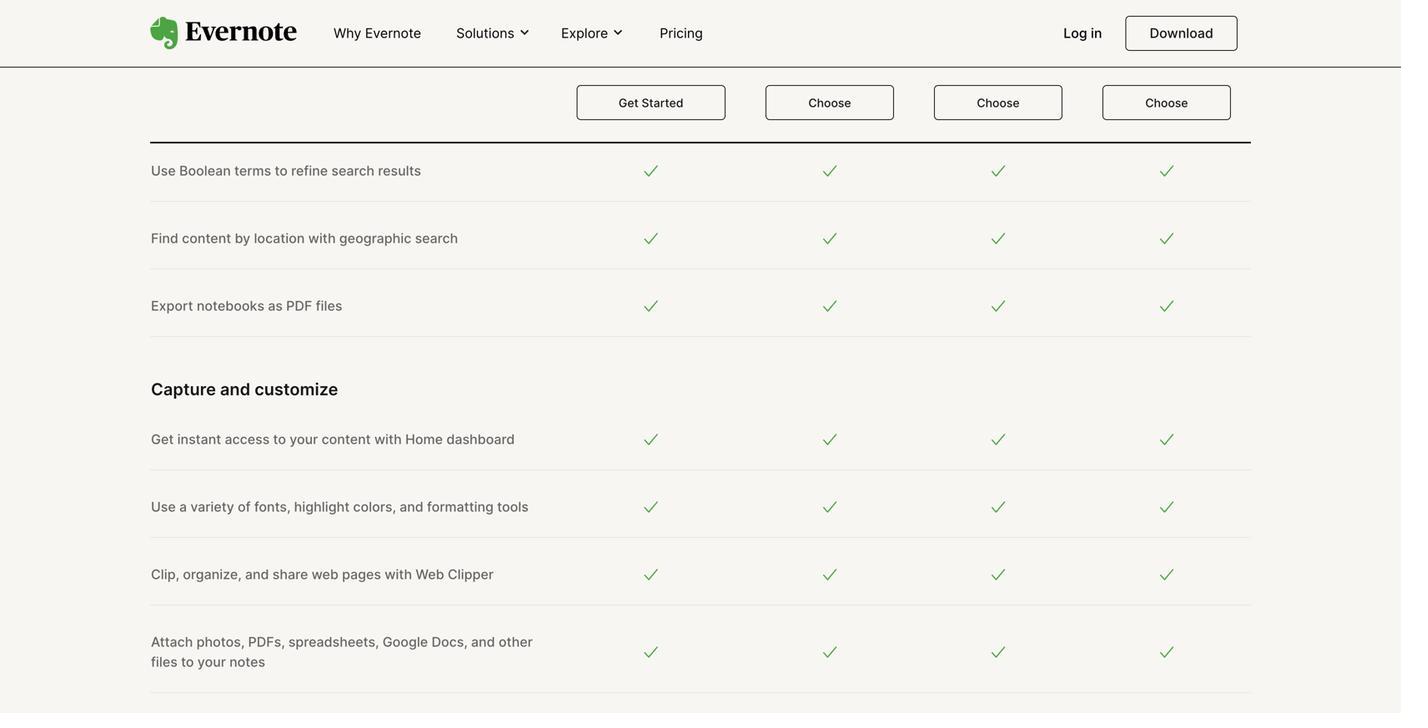 Task type: vqa. For each thing, say whether or not it's contained in the screenshot.
as
yes



Task type: describe. For each thing, give the bounding box(es) containing it.
pdfs,
[[248, 634, 285, 651]]

log in
[[1064, 25, 1103, 41]]

with for pages
[[385, 567, 412, 583]]

assign tasks to others and track their progress
[[151, 8, 450, 24]]

capture
[[151, 379, 216, 400]]

their
[[360, 8, 390, 24]]

a
[[179, 499, 187, 515]]

find content by location with geographic search
[[151, 230, 458, 247]]

track
[[324, 8, 357, 24]]

get started link
[[577, 85, 726, 120]]

3 choose link from the left
[[1103, 85, 1232, 120]]

colors,
[[353, 499, 396, 515]]

home
[[406, 431, 443, 448]]

formatting
[[427, 499, 494, 515]]

your inside attach photos, pdfs, spreadsheets, google docs, and other files to your notes
[[198, 654, 226, 671]]

notebooks
[[197, 298, 265, 314]]

to right access
[[273, 431, 286, 448]]

0 vertical spatial content
[[182, 230, 231, 247]]

pricing link
[[650, 18, 713, 50]]

highlight
[[294, 499, 350, 515]]

1 horizontal spatial search
[[415, 230, 458, 247]]

download link
[[1126, 16, 1238, 51]]

instant
[[177, 431, 221, 448]]

solutions button
[[451, 24, 536, 43]]

variety
[[191, 499, 234, 515]]

2 choose link from the left
[[934, 85, 1063, 120]]

share
[[273, 567, 308, 583]]

clip, organize, and share web pages with web clipper
[[151, 567, 494, 583]]

with for content
[[374, 431, 402, 448]]

download
[[1150, 25, 1214, 41]]

results
[[378, 163, 421, 179]]

evernote
[[365, 25, 421, 41]]

capture and customize
[[151, 379, 338, 400]]

access
[[225, 431, 270, 448]]

explore
[[561, 25, 608, 41]]

others
[[252, 8, 293, 24]]

started
[[642, 96, 684, 110]]

evernote logo image
[[150, 17, 297, 50]]

spreadsheets,
[[289, 634, 379, 651]]

use a variety of fonts, highlight colors, and formatting tools
[[151, 499, 529, 515]]

location
[[254, 230, 305, 247]]

0 vertical spatial with
[[308, 230, 336, 247]]

notes
[[230, 654, 265, 671]]

of
[[238, 499, 251, 515]]



Task type: locate. For each thing, give the bounding box(es) containing it.
1 horizontal spatial content
[[322, 431, 371, 448]]

in
[[1091, 25, 1103, 41]]

0 vertical spatial your
[[290, 431, 318, 448]]

your down customize
[[290, 431, 318, 448]]

content
[[182, 230, 231, 247], [322, 431, 371, 448]]

1 vertical spatial files
[[151, 654, 178, 671]]

choose
[[809, 96, 852, 110], [977, 96, 1020, 110], [1146, 96, 1189, 110]]

get
[[619, 96, 639, 110], [151, 431, 174, 448]]

your down photos,
[[198, 654, 226, 671]]

0 vertical spatial files
[[316, 298, 342, 314]]

fonts,
[[254, 499, 291, 515]]

content left by
[[182, 230, 231, 247]]

photos,
[[197, 634, 245, 651]]

with
[[308, 230, 336, 247], [374, 431, 402, 448], [385, 567, 412, 583]]

2 horizontal spatial choose
[[1146, 96, 1189, 110]]

0 vertical spatial get
[[619, 96, 639, 110]]

1 horizontal spatial choose link
[[934, 85, 1063, 120]]

use for use boolean terms to refine search results
[[151, 163, 176, 179]]

choose link
[[766, 85, 894, 120], [934, 85, 1063, 120], [1103, 85, 1232, 120]]

choose for first choose link
[[809, 96, 852, 110]]

tasks
[[198, 8, 232, 24]]

search right the geographic
[[415, 230, 458, 247]]

1 vertical spatial use
[[151, 499, 176, 515]]

progress
[[393, 8, 450, 24]]

organize,
[[183, 567, 242, 583]]

get started
[[619, 96, 684, 110]]

0 horizontal spatial choose link
[[766, 85, 894, 120]]

boolean
[[179, 163, 231, 179]]

dashboard
[[447, 431, 515, 448]]

to right tasks
[[236, 8, 248, 24]]

content up 'use a variety of fonts, highlight colors, and formatting tools'
[[322, 431, 371, 448]]

why evernote link
[[324, 18, 431, 50]]

and left "other"
[[471, 634, 495, 651]]

get for get instant access to your content with home dashboard
[[151, 431, 174, 448]]

1 choose link from the left
[[766, 85, 894, 120]]

attach
[[151, 634, 193, 651]]

use
[[151, 163, 176, 179], [151, 499, 176, 515]]

choose for first choose link from the right
[[1146, 96, 1189, 110]]

use boolean terms to refine search results
[[151, 163, 421, 179]]

1 horizontal spatial choose
[[977, 96, 1020, 110]]

find
[[151, 230, 178, 247]]

why
[[334, 25, 361, 41]]

and left share
[[245, 567, 269, 583]]

web
[[312, 567, 339, 583]]

attach photos, pdfs, spreadsheets, google docs, and other files to your notes
[[151, 634, 533, 671]]

1 vertical spatial search
[[415, 230, 458, 247]]

to
[[236, 8, 248, 24], [275, 163, 288, 179], [273, 431, 286, 448], [181, 654, 194, 671]]

and left track
[[297, 8, 321, 24]]

and inside attach photos, pdfs, spreadsheets, google docs, and other files to your notes
[[471, 634, 495, 651]]

files right pdf at the left of the page
[[316, 298, 342, 314]]

search
[[332, 163, 375, 179], [415, 230, 458, 247]]

0 vertical spatial use
[[151, 163, 176, 179]]

pdf
[[286, 298, 312, 314]]

export
[[151, 298, 193, 314]]

with left home
[[374, 431, 402, 448]]

solutions
[[456, 25, 515, 41]]

pages
[[342, 567, 381, 583]]

by
[[235, 230, 250, 247]]

1 use from the top
[[151, 163, 176, 179]]

2 horizontal spatial choose link
[[1103, 85, 1232, 120]]

1 vertical spatial your
[[198, 654, 226, 671]]

to left refine at the left top of page
[[275, 163, 288, 179]]

as
[[268, 298, 283, 314]]

export notebooks as pdf files
[[151, 298, 342, 314]]

0 horizontal spatial your
[[198, 654, 226, 671]]

to down 'attach'
[[181, 654, 194, 671]]

web
[[416, 567, 444, 583]]

google
[[383, 634, 428, 651]]

clip,
[[151, 567, 179, 583]]

and up access
[[220, 379, 250, 400]]

pricing
[[660, 25, 703, 41]]

2 choose from the left
[[977, 96, 1020, 110]]

1 vertical spatial content
[[322, 431, 371, 448]]

with left web
[[385, 567, 412, 583]]

docs,
[[432, 634, 468, 651]]

0 horizontal spatial files
[[151, 654, 178, 671]]

log in link
[[1054, 18, 1113, 50]]

2 vertical spatial with
[[385, 567, 412, 583]]

use left a
[[151, 499, 176, 515]]

log
[[1064, 25, 1088, 41]]

and right "colors,"
[[400, 499, 424, 515]]

files inside attach photos, pdfs, spreadsheets, google docs, and other files to your notes
[[151, 654, 178, 671]]

files
[[316, 298, 342, 314], [151, 654, 178, 671]]

refine
[[291, 163, 328, 179]]

why evernote
[[334, 25, 421, 41]]

1 horizontal spatial files
[[316, 298, 342, 314]]

use for use a variety of fonts, highlight colors, and formatting tools
[[151, 499, 176, 515]]

use left boolean
[[151, 163, 176, 179]]

0 vertical spatial search
[[332, 163, 375, 179]]

and
[[297, 8, 321, 24], [220, 379, 250, 400], [400, 499, 424, 515], [245, 567, 269, 583], [471, 634, 495, 651]]

explore button
[[556, 24, 630, 43]]

terms
[[234, 163, 271, 179]]

1 horizontal spatial get
[[619, 96, 639, 110]]

clipper
[[448, 567, 494, 583]]

1 vertical spatial with
[[374, 431, 402, 448]]

choose for 2nd choose link from the left
[[977, 96, 1020, 110]]

other
[[499, 634, 533, 651]]

1 horizontal spatial your
[[290, 431, 318, 448]]

1 vertical spatial get
[[151, 431, 174, 448]]

get left instant
[[151, 431, 174, 448]]

to inside attach photos, pdfs, spreadsheets, google docs, and other files to your notes
[[181, 654, 194, 671]]

get for get started
[[619, 96, 639, 110]]

teams
[[1142, 41, 1192, 57]]

1 choose from the left
[[809, 96, 852, 110]]

your
[[290, 431, 318, 448], [198, 654, 226, 671]]

get left started
[[619, 96, 639, 110]]

customize
[[255, 379, 338, 400]]

assign
[[151, 8, 194, 24]]

files down 'attach'
[[151, 654, 178, 671]]

geographic
[[339, 230, 412, 247]]

2 use from the top
[[151, 499, 176, 515]]

0 horizontal spatial search
[[332, 163, 375, 179]]

0 horizontal spatial choose
[[809, 96, 852, 110]]

0 horizontal spatial get
[[151, 431, 174, 448]]

search right refine at the left top of page
[[332, 163, 375, 179]]

tools
[[497, 499, 529, 515]]

3 choose from the left
[[1146, 96, 1189, 110]]

with right location
[[308, 230, 336, 247]]

0 horizontal spatial content
[[182, 230, 231, 247]]

get instant access to your content with home dashboard
[[151, 431, 515, 448]]



